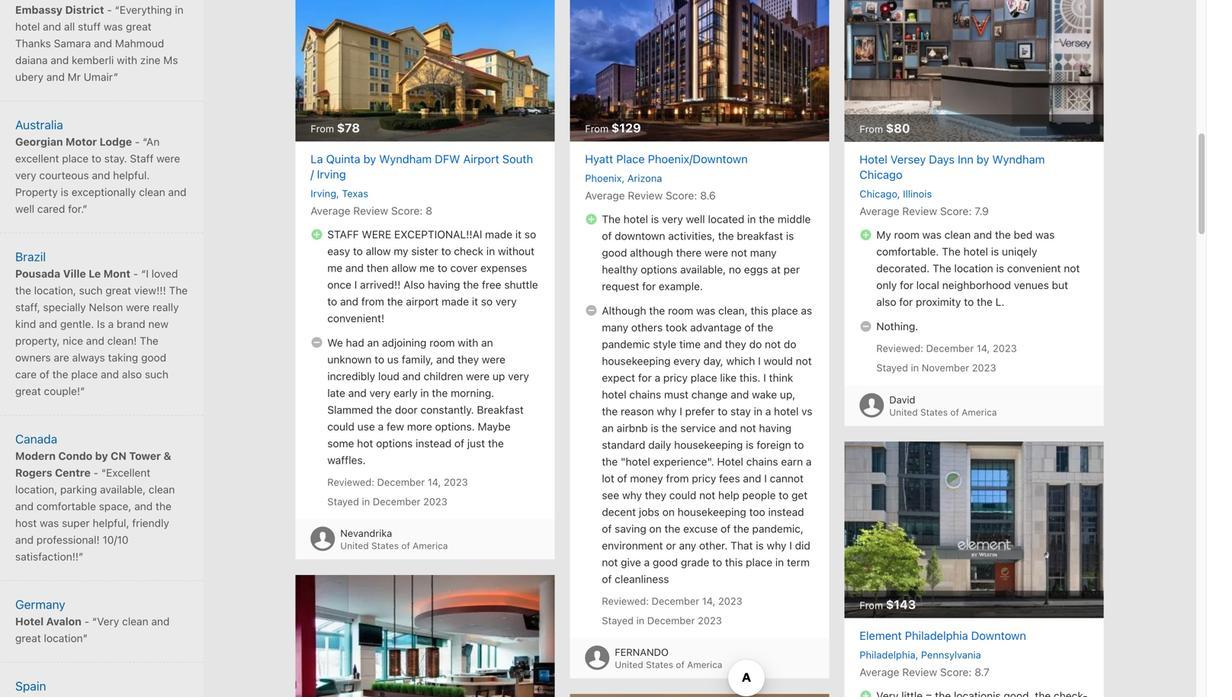 Task type: describe. For each thing, give the bounding box(es) containing it.
from for $80
[[860, 123, 884, 135]]

phoenix
[[585, 172, 622, 184]]

think
[[769, 371, 794, 384]]

0 vertical spatial why
[[657, 405, 677, 418]]

the up others at right top
[[650, 304, 665, 317]]

from $143
[[860, 597, 916, 612]]

fees
[[720, 472, 741, 485]]

for up "nothing."
[[900, 296, 913, 308]]

to inside we had an adjoining room with an unknown to us family, and they were incredibly loud and children were up very late and very early in the morning. slammed the door constantly.  breakfast could use a few more options. maybe some hot options instead of just the waffles.
[[375, 353, 385, 366]]

were inside - "an excellent place to stay.  staff were very courteous and helpful. property is exceptionally clean and well cared for."
[[157, 152, 180, 165]]

unknown
[[328, 353, 372, 366]]

well inside the hotel is very well located in the middle of downtown activities, the breakfast is good although there were not many healthy options available, no eggs at per request for example.
[[686, 213, 705, 225]]

property,
[[15, 334, 60, 347]]

were up up
[[482, 353, 506, 366]]

children
[[424, 370, 463, 382]]

more
[[407, 420, 432, 433]]

specially
[[43, 301, 86, 313]]

and up stay
[[731, 388, 749, 401]]

1 horizontal spatial chains
[[747, 455, 779, 468]]

very inside the hotel is very well located in the middle of downtown activities, the breakfast is good although there were not many healthy options available, no eggs at per request for example.
[[662, 213, 683, 225]]

the left reason
[[602, 405, 618, 418]]

for down decorated.
[[900, 279, 914, 292]]

"very
[[92, 615, 119, 628]]

we
[[328, 336, 343, 349]]

activities,
[[669, 229, 716, 242]]

the up would
[[758, 321, 774, 334]]

and up convenient!
[[340, 295, 359, 308]]

room inside although the room was clean, this place as many others took advantage of the pandemic style time and they do not do housekeeping every day, which i would not expect for a pricy place like this.  i think hotel chains must change and wake up, the reason why i prefer to stay in a hotel vs an airbnb is the service and not having standard daily housekeeping is foreign to the "hotel experience".  hotel chains earn a lot of money from pricy fees and i cannot see why they could not help people to get decent jobs on housekeeping too instead of saving on the excuse of the pandemic, environment or any other.  that is why i did not give a good grade to this place in term of cleanliness
[[668, 304, 694, 317]]

loud
[[378, 370, 400, 382]]

states for $78
[[372, 541, 399, 551]]

friendly
[[132, 517, 169, 529]]

also inside - "i loved the location, such great view!!!  the staff, specially nelson were really kind and gentle. is a brand new property, nice and clean!  the owners are always taking good care of the place and also such great couple!"
[[122, 368, 142, 381]]

give
[[621, 556, 642, 569]]

and inside - "very clean and great location"
[[151, 615, 170, 628]]

score: inside la quinta by wyndham dfw airport south / irving irving , texas average review score: 8
[[391, 204, 423, 217]]

which
[[727, 355, 756, 367]]

downtown
[[972, 629, 1027, 642]]

reviewed: for $80
[[877, 343, 924, 354]]

we had an adjoining room with an unknown to us family, and they were incredibly loud and children were up very late and very early in the morning. slammed the door constantly.  breakfast could use a few more options. maybe some hot options instead of just the waffles.
[[328, 336, 529, 466]]

average inside hotel versey days inn by wyndham chicago chicago , illinois average review score: 7.9
[[860, 205, 900, 218]]

0 vertical spatial housekeeping
[[602, 355, 671, 367]]

in right stay
[[754, 405, 763, 418]]

1 chicago from the top
[[860, 168, 903, 181]]

nelson
[[89, 301, 123, 313]]

14, for $129
[[703, 595, 716, 607]]

0 vertical spatial they
[[725, 338, 747, 350]]

options inside the hotel is very well located in the middle of downtown activities, the breakfast is good although there were not many healthy options available, no eggs at per request for example.
[[641, 263, 678, 276]]

to right easy on the left top of page
[[353, 245, 363, 257]]

uniqely
[[1002, 245, 1038, 258]]

easy
[[328, 245, 350, 257]]

place left as
[[772, 304, 799, 317]]

great down the care
[[15, 385, 41, 397]]

score: inside hyatt place phoenix/downtown phoenix , arizona average review score: 8.6
[[666, 189, 698, 202]]

money
[[630, 472, 664, 485]]

comfortable
[[36, 500, 96, 513]]

style
[[653, 338, 677, 350]]

to inside my room was clean and the bed was comfortable.  the hotel is uniqely decorated.  the location is convenient not only for local neighborhood venues but also for proximity to the l.
[[965, 296, 974, 308]]

could inside although the room was clean, this place as many others took advantage of the pandemic style time and they do not do housekeeping every day, which i would not expect for a pricy place like this.  i think hotel chains must change and wake up, the reason why i prefer to stay in a hotel vs an airbnb is the service and not having standard daily housekeeping is foreign to the "hotel experience".  hotel chains earn a lot of money from pricy fees and i cannot see why they could not help people to get decent jobs on housekeeping too instead of saving on the excuse of the pandemic, environment or any other.  that is why i did not give a good grade to this place in term of cleanliness
[[670, 489, 697, 501]]

good inside - "i loved the location, such great view!!!  the staff, specially nelson were really kind and gentle. is a brand new property, nice and clean!  the owners are always taking good care of the place and also such great couple!"
[[141, 351, 166, 364]]

is up downtown
[[651, 213, 659, 225]]

was inside - "excellent location, parking available, clean and comfortable space, and the host was super helpful, friendly and professional! 10/10 satisfaction!!"
[[40, 517, 59, 529]]

from for $129
[[585, 123, 609, 134]]

december for $78
[[377, 476, 425, 488]]

some
[[328, 437, 354, 450]]

clean inside - "excellent location, parking available, clean and comfortable space, and the host was super helpful, friendly and professional! 10/10 satisfaction!!"
[[149, 483, 175, 496]]

score: inside hotel versey days inn by wyndham chicago chicago , illinois average review score: 7.9
[[941, 205, 972, 218]]

many inside although the room was clean, this place as many others took advantage of the pandemic style time and they do not do housekeeping every day, which i would not expect for a pricy place like this.  i think hotel chains must change and wake up, the reason why i prefer to stay in a hotel vs an airbnb is the service and not having standard daily housekeeping is foreign to the "hotel experience".  hotel chains earn a lot of money from pricy fees and i cannot see why they could not help people to get decent jobs on housekeeping too instead of saving on the excuse of the pandemic, environment or any other.  that is why i did not give a good grade to this place in term of cleanliness
[[602, 321, 629, 334]]

14, for $78
[[428, 476, 441, 488]]

1 vertical spatial housekeeping
[[675, 439, 743, 451]]

the up local
[[933, 262, 952, 275]]

the up really
[[169, 284, 188, 297]]

avalon
[[46, 615, 82, 628]]

arizona
[[628, 172, 663, 184]]

airbnb
[[617, 422, 648, 434]]

is down uniqely
[[997, 262, 1005, 275]]

to inside - "an excellent place to stay.  staff were very courteous and helpful. property is exceptionally clean and well cared for."
[[92, 152, 101, 165]]

2 chicago from the top
[[860, 188, 898, 200]]

hotel avalon
[[15, 615, 82, 628]]

comfortable.
[[877, 245, 939, 258]]

l.
[[996, 296, 1005, 308]]

example.
[[659, 280, 703, 292]]

is inside - "an excellent place to stay.  staff were very courteous and helpful. property is exceptionally clean and well cared for."
[[61, 186, 69, 198]]

1 vertical spatial irving
[[311, 188, 337, 199]]

very inside staff were exceptional!!al made it so easy to allow my sister to check in without me and then allow me to cover expenses once i arrived!!  also having the free shuttle to and from the airport made it so very convenient!
[[496, 295, 517, 308]]

and down family,
[[403, 370, 421, 382]]

to up earn at right bottom
[[795, 439, 804, 451]]

at
[[772, 263, 781, 276]]

a right earn at right bottom
[[806, 455, 812, 468]]

and up day,
[[704, 338, 722, 350]]

the inside the hotel is very well located in the middle of downtown activities, the breakfast is good although there were not many healthy options available, no eggs at per request for example.
[[602, 213, 621, 225]]

others
[[632, 321, 663, 334]]

0 vertical spatial chains
[[630, 388, 662, 401]]

hotel versey days inn by wyndham chicago link
[[845, 152, 1104, 182]]

wyndham inside hotel versey days inn by wyndham chicago chicago , illinois average review score: 7.9
[[993, 153, 1046, 166]]

, inside hotel versey days inn by wyndham chicago chicago , illinois average review score: 7.9
[[898, 188, 901, 200]]

daiana
[[15, 54, 48, 66]]

2023 down that
[[719, 595, 743, 607]]

2023 right november
[[973, 362, 997, 374]]

proximity
[[916, 296, 962, 308]]

14, for $80
[[977, 343, 991, 354]]

reviewed: for $78
[[328, 476, 375, 488]]

0 horizontal spatial allow
[[366, 245, 391, 257]]

and down samara
[[51, 54, 69, 66]]

and down incredibly
[[348, 387, 367, 399]]

clean inside my room was clean and the bed was comfortable.  the hotel is uniqely decorated.  the location is convenient not only for local neighborhood venues but also for proximity to the l.
[[945, 229, 971, 241]]

the down new
[[140, 334, 159, 347]]

states for $129
[[646, 660, 674, 670]]

canada
[[15, 432, 57, 446]]

and up children
[[436, 353, 455, 366]]

2023 up fernando united states of america
[[698, 615, 722, 626]]

is left foreign
[[746, 439, 754, 451]]

spain link
[[0, 663, 203, 697]]

in inside staff were exceptional!!al made it so easy to allow my sister to check in without me and then allow me to cover expenses once i arrived!!  also having the free shuttle to and from the airport made it so very convenient!
[[487, 245, 495, 257]]

in up the fernando
[[637, 615, 645, 626]]

not left help
[[700, 489, 716, 501]]

with inside - "everything in hotel and all stuff was great thanks samara and mahmoud daiana and kemberli with zine ms ubery and mr umair"
[[117, 54, 137, 66]]

location"
[[44, 632, 88, 645]]

place inside - "i loved the location, such great view!!!  the staff, specially nelson were really kind and gentle. is a brand new property, nice and clean!  the owners are always taking good care of the place and also such great couple!"
[[71, 368, 98, 381]]

not inside my room was clean and the bed was comfortable.  the hotel is uniqely decorated.  the location is convenient not only for local neighborhood venues but also for proximity to the l.
[[1064, 262, 1081, 275]]

not down stay
[[740, 422, 757, 434]]

was up comfortable.
[[923, 229, 942, 241]]

the down children
[[432, 387, 448, 399]]

average inside la quinta by wyndham dfw airport south / irving irving , texas average review score: 8
[[311, 204, 351, 217]]

the up daily
[[662, 422, 678, 434]]

1 vertical spatial so
[[481, 295, 493, 308]]

pennsylvania
[[922, 649, 982, 661]]

good inside although the room was clean, this place as many others took advantage of the pandemic style time and they do not do housekeeping every day, which i would not expect for a pricy place like this.  i think hotel chains must change and wake up, the reason why i prefer to stay in a hotel vs an airbnb is the service and not having standard daily housekeeping is foreign to the "hotel experience".  hotel chains earn a lot of money from pricy fees and i cannot see why they could not help people to get decent jobs on housekeeping too instead of saving on the excuse of the pandemic, environment or any other.  that is why i did not give a good grade to this place in term of cleanliness
[[653, 556, 678, 569]]

instead inside although the room was clean, this place as many others took advantage of the pandemic style time and they do not do housekeeping every day, which i would not expect for a pricy place like this.  i think hotel chains must change and wake up, the reason why i prefer to stay in a hotel vs an airbnb is the service and not having standard daily housekeeping is foreign to the "hotel experience".  hotel chains earn a lot of money from pricy fees and i cannot see why they could not help people to get decent jobs on housekeeping too instead of saving on the excuse of the pandemic, environment or any other.  that is why i did not give a good grade to this place in term of cleanliness
[[769, 506, 805, 518]]

courteous
[[39, 169, 89, 181]]

1 vertical spatial allow
[[392, 262, 417, 274]]

instead inside we had an adjoining room with an unknown to us family, and they were incredibly loud and children were up very late and very early in the morning. slammed the door constantly.  breakfast could use a few more options. maybe some hot options instead of just the waffles.
[[416, 437, 452, 450]]

grade
[[681, 556, 710, 569]]

2 vertical spatial why
[[767, 539, 787, 552]]

is right that
[[756, 539, 764, 552]]

to down exceptional!!al
[[441, 245, 451, 257]]

for inside the hotel is very well located in the middle of downtown activities, the breakfast is good although there were not many healthy options available, no eggs at per request for example.
[[643, 280, 656, 292]]

la quinta by wyndham dfw airport south / irving irving , texas average review score: 8
[[311, 152, 533, 217]]

the down cover
[[463, 278, 479, 291]]

the down arrived!!
[[387, 295, 403, 308]]

clean inside - "very clean and great location"
[[122, 615, 148, 628]]

zine
[[140, 54, 161, 66]]

incredibly
[[328, 370, 376, 382]]

in left november
[[911, 362, 920, 374]]

in up nevandrika at the left of the page
[[362, 496, 370, 507]]

well inside - "an excellent place to stay.  staff were very courteous and helpful. property is exceptionally clean and well cared for."
[[15, 202, 34, 215]]

very inside - "an excellent place to stay.  staff were very courteous and helpful. property is exceptionally clean and well cared for."
[[15, 169, 36, 181]]

door
[[395, 403, 418, 416]]

are
[[54, 351, 69, 364]]

of inside - "i loved the location, such great view!!!  the staff, specially nelson were really kind and gentle. is a brand new property, nice and clean!  the owners are always taking good care of the place and also such great couple!"
[[40, 368, 50, 381]]

were inside - "i loved the location, such great view!!!  the staff, specially nelson were really kind and gentle. is a brand new property, nice and clean!  the owners are always taking good care of the place and also such great couple!"
[[126, 301, 150, 313]]

to down once
[[328, 295, 337, 308]]

not left give
[[602, 556, 618, 569]]

to left cover
[[438, 262, 448, 274]]

"an
[[143, 135, 160, 148]]

and up host
[[15, 500, 34, 513]]

nothing.
[[877, 320, 919, 333]]

there
[[676, 246, 702, 259]]

space,
[[99, 500, 132, 513]]

kemberli
[[72, 54, 114, 66]]

not up would
[[765, 338, 781, 350]]

reason
[[621, 405, 654, 418]]

clean!
[[107, 334, 137, 347]]

very right up
[[508, 370, 529, 382]]

very down loud
[[370, 387, 391, 399]]

the down maybe
[[488, 437, 504, 450]]

the down located
[[719, 229, 734, 242]]

great inside - "everything in hotel and all stuff was great thanks samara and mahmoud daiana and kemberli with zine ms ubery and mr umair"
[[126, 20, 152, 33]]

i right which
[[758, 355, 761, 367]]

, inside hyatt place phoenix/downtown phoenix , arizona average review score: 8.6
[[622, 172, 625, 184]]

not inside the hotel is very well located in the middle of downtown activities, the breakfast is good although there were not many healthy options available, no eggs at per request for example.
[[732, 246, 748, 259]]

0 horizontal spatial it
[[472, 295, 478, 308]]

south
[[503, 152, 533, 165]]

the left l.
[[977, 296, 993, 308]]

la
[[311, 152, 323, 165]]

and down host
[[15, 534, 34, 546]]

1 horizontal spatial such
[[145, 368, 169, 381]]

cannot
[[770, 472, 804, 485]]

and up friendly
[[134, 500, 153, 513]]

helpful,
[[93, 517, 129, 529]]

irving link
[[311, 188, 337, 199]]

0 horizontal spatial why
[[623, 489, 642, 501]]

i down must
[[680, 405, 683, 418]]

states for $80
[[921, 407, 948, 418]]

i right the this.
[[764, 371, 767, 384]]

foreign
[[757, 439, 792, 451]]

the up that
[[734, 522, 750, 535]]

to left "get" at the right of page
[[779, 489, 789, 501]]

could inside we had an adjoining room with an unknown to us family, and they were incredibly loud and children were up very late and very early in the morning. slammed the door constantly.  breakfast could use a few more options. maybe some hot options instead of just the waffles.
[[328, 420, 355, 433]]

the up staff,
[[15, 284, 31, 297]]

0 vertical spatial made
[[485, 228, 513, 241]]

0 vertical spatial so
[[525, 228, 536, 241]]

hotel down up,
[[774, 405, 799, 418]]

- "very clean and great location"
[[15, 615, 170, 645]]

0 horizontal spatial made
[[442, 295, 469, 308]]

also
[[404, 278, 425, 291]]

1 me from the left
[[328, 262, 343, 274]]

in inside the hotel is very well located in the middle of downtown activities, the breakfast is good although there were not many healthy options available, no eggs at per request for example.
[[748, 213, 756, 225]]

modern
[[15, 450, 56, 462]]

reviewed: december 14, 2023 for $129
[[602, 595, 743, 607]]

the hotel is very well located in the middle of downtown activities, the breakfast is good although there were not many healthy options available, no eggs at per request for example.
[[602, 213, 811, 292]]

days
[[930, 153, 955, 166]]

- for canada
[[94, 466, 98, 479]]

per
[[784, 263, 800, 276]]

every
[[674, 355, 701, 367]]

quinta
[[326, 152, 361, 165]]

brazil link
[[0, 233, 203, 415]]

term
[[787, 556, 810, 569]]

the down 'are'
[[52, 368, 68, 381]]

"everything
[[115, 3, 172, 16]]

by for airport
[[364, 152, 376, 165]]

by inside hotel versey days inn by wyndham chicago chicago , illinois average review score: 7.9
[[977, 153, 990, 166]]

location, inside - "i loved the location, such great view!!!  the staff, specially nelson were really kind and gentle. is a brand new property, nice and clean!  the owners are always taking good care of the place and also such great couple!"
[[34, 284, 76, 297]]

room inside my room was clean and the bed was comfortable.  the hotel is uniqely decorated.  the location is convenient not only for local neighborhood venues but also for proximity to the l.
[[895, 229, 920, 241]]

vs
[[802, 405, 813, 418]]

new
[[148, 318, 169, 330]]

and up property,
[[39, 318, 57, 330]]

is left uniqely
[[992, 245, 1000, 258]]

a down the style
[[655, 371, 661, 384]]

and up people
[[743, 472, 762, 485]]

the up location
[[942, 245, 961, 258]]

although
[[630, 246, 674, 259]]

experience".
[[654, 455, 715, 468]]

is down middle
[[786, 229, 794, 242]]

- "an excellent place to stay.  staff were very courteous and helpful. property is exceptionally clean and well cared for."
[[15, 135, 187, 215]]

2 do from the left
[[784, 338, 797, 350]]

of inside we had an adjoining room with an unknown to us family, and they were incredibly loud and children were up very late and very early in the morning. slammed the door constantly.  breakfast could use a few more options. maybe some hot options instead of just the waffles.
[[455, 437, 465, 450]]

reviewed: december 14, 2023 for $80
[[877, 343, 1018, 354]]

they inside we had an adjoining room with an unknown to us family, and they were incredibly loud and children were up very late and very early in the morning. slammed the door constantly.  breakfast could use a few more options. maybe some hot options instead of just the waffles.
[[458, 353, 479, 366]]

a right give
[[644, 556, 650, 569]]

december for $129
[[652, 595, 700, 607]]

check
[[454, 245, 484, 257]]

1 horizontal spatial it
[[516, 228, 522, 241]]

is up daily
[[651, 422, 659, 434]]

i left the did at right
[[790, 539, 793, 552]]

was right bed
[[1036, 229, 1055, 241]]

inn
[[958, 153, 974, 166]]

to down other.
[[713, 556, 723, 569]]

1 horizontal spatial this
[[751, 304, 769, 317]]

healthy
[[602, 263, 638, 276]]

the up "breakfast"
[[759, 213, 775, 225]]

in left 'term'
[[776, 556, 784, 569]]

pandemic,
[[753, 522, 804, 535]]

1 horizontal spatial an
[[481, 336, 493, 349]]

great inside - "very clean and great location"
[[15, 632, 41, 645]]

were up morning.
[[466, 370, 490, 382]]

couple!"
[[44, 385, 85, 397]]

good inside the hotel is very well located in the middle of downtown activities, the breakfast is good although there were not many healthy options available, no eggs at per request for example.
[[602, 246, 627, 259]]

ms
[[163, 54, 178, 66]]

december up nevandrika united states of america
[[373, 496, 421, 507]]

and left the mr
[[46, 70, 65, 83]]

the up few
[[376, 403, 392, 416]]

place down that
[[746, 556, 773, 569]]

helpful.
[[113, 169, 150, 181]]

although the room was clean, this place as many others took advantage of the pandemic style time and they do not do housekeeping every day, which i would not expect for a pricy place like this.  i think hotel chains must change and wake up, the reason why i prefer to stay in a hotel vs an airbnb is the service and not having standard daily housekeeping is foreign to the "hotel experience".  hotel chains earn a lot of money from pricy fees and i cannot see why they could not help people to get decent jobs on housekeeping too instead of saving on the excuse of the pandemic, environment or any other.  that is why i did not give a good grade to this place in term of cleanliness
[[602, 304, 813, 585]]

review inside la quinta by wyndham dfw airport south / irving irving , texas average review score: 8
[[354, 204, 388, 217]]

excellent
[[15, 152, 59, 165]]

early
[[394, 387, 418, 399]]

and down "is"
[[86, 334, 104, 347]]

december up fernando united states of america
[[648, 615, 695, 626]]

december for $80
[[927, 343, 974, 354]]



Task type: locate. For each thing, give the bounding box(es) containing it.
having inside although the room was clean, this place as many others took advantage of the pandemic style time and they do not do housekeeping every day, which i would not expect for a pricy place like this.  i think hotel chains must change and wake up, the reason why i prefer to stay in a hotel vs an airbnb is the service and not having standard daily housekeeping is foreign to the "hotel experience".  hotel chains earn a lot of money from pricy fees and i cannot see why they could not help people to get decent jobs on housekeeping too instead of saving on the excuse of the pandemic, environment or any other.  that is why i did not give a good grade to this place in term of cleanliness
[[759, 422, 792, 434]]

instead down more
[[416, 437, 452, 450]]

a down wake
[[766, 405, 772, 418]]

and up once
[[346, 262, 364, 274]]

0 vertical spatial this
[[751, 304, 769, 317]]

0 horizontal spatial also
[[122, 368, 142, 381]]

me down sister
[[420, 262, 435, 274]]

review inside hotel versey days inn by wyndham chicago chicago , illinois average review score: 7.9
[[903, 205, 938, 218]]

were right there
[[705, 246, 729, 259]]

0 vertical spatial with
[[117, 54, 137, 66]]

neighborhood
[[943, 279, 1012, 292]]

location, up specially
[[34, 284, 76, 297]]

2 vertical spatial reviewed:
[[602, 595, 649, 607]]

stayed for $78
[[328, 496, 359, 507]]

"i
[[141, 267, 149, 280]]

hotel up location
[[964, 245, 989, 258]]

the up downtown
[[602, 213, 621, 225]]

"excellent
[[101, 466, 151, 479]]

0 horizontal spatial united
[[340, 541, 369, 551]]

- left "everything
[[107, 3, 112, 16]]

- left "very
[[84, 615, 89, 628]]

housekeeping
[[602, 355, 671, 367], [675, 439, 743, 451], [678, 506, 747, 518]]

and down stay
[[719, 422, 738, 434]]

maybe
[[478, 420, 511, 433]]

very
[[15, 169, 36, 181], [662, 213, 683, 225], [496, 295, 517, 308], [508, 370, 529, 382], [370, 387, 391, 399]]

reviewed: december 14, 2023 for $78
[[328, 476, 468, 488]]

also down 'only'
[[877, 296, 897, 308]]

a inside we had an adjoining room with an unknown to us family, and they were incredibly loud and children were up very late and very early in the morning. slammed the door constantly.  breakfast could use a few more options. maybe some hot options instead of just the waffles.
[[378, 420, 384, 433]]

1 vertical spatial chicago
[[860, 188, 898, 200]]

was right the stuff
[[104, 20, 123, 33]]

australia link
[[0, 101, 203, 233]]

review inside the "element philadelphia downtown philadelphia , pennsylvania average review score: 8.7"
[[903, 666, 938, 678]]

1 vertical spatial available,
[[100, 483, 146, 496]]

of inside fernando united states of america
[[676, 660, 685, 670]]

0 horizontal spatial on
[[650, 522, 662, 535]]

place
[[62, 152, 89, 165], [772, 304, 799, 317], [71, 368, 98, 381], [691, 371, 718, 384], [746, 556, 773, 569]]

morning.
[[451, 387, 495, 399]]

many inside the hotel is very well located in the middle of downtown activities, the breakfast is good although there were not many healthy options available, no eggs at per request for example.
[[751, 246, 777, 259]]

2023 down l.
[[993, 343, 1018, 354]]

the up the or
[[665, 522, 681, 535]]

0 vertical spatial on
[[663, 506, 675, 518]]

score: inside the "element philadelphia downtown philadelphia , pennsylvania average review score: 8.7"
[[941, 666, 972, 678]]

0 vertical spatial location,
[[34, 284, 76, 297]]

cared
[[37, 202, 65, 215]]

1 horizontal spatial wyndham
[[993, 153, 1046, 166]]

thanks
[[15, 37, 51, 49]]

0 horizontal spatial stayed in december 2023
[[328, 496, 448, 507]]

- inside - "everything in hotel and all stuff was great thanks samara and mahmoud daiana and kemberli with zine ms ubery and mr umair"
[[107, 3, 112, 16]]

0 horizontal spatial well
[[15, 202, 34, 215]]

to down "neighborhood"
[[965, 296, 974, 308]]

0 vertical spatial available,
[[681, 263, 726, 276]]

why
[[657, 405, 677, 418], [623, 489, 642, 501], [767, 539, 787, 552]]

great down mont
[[106, 284, 131, 297]]

1 horizontal spatial by
[[364, 152, 376, 165]]

element philadelphia downtown link
[[845, 628, 1104, 643]]

options.
[[435, 420, 475, 433]]

clean,
[[719, 304, 748, 317]]

located
[[708, 213, 745, 225]]

germany link
[[0, 581, 203, 662]]

from $78
[[311, 120, 360, 135]]

georgian motor lodge
[[15, 135, 132, 148]]

2 horizontal spatial room
[[895, 229, 920, 241]]

available, inside the hotel is very well located in the middle of downtown activities, the breakfast is good although there were not many healthy options available, no eggs at per request for example.
[[681, 263, 726, 276]]

"hotel
[[621, 455, 651, 468]]

1 horizontal spatial many
[[751, 246, 777, 259]]

- "i loved the location, such great view!!!  the staff, specially nelson were really kind and gentle. is a brand new property, nice and clean!  the owners are always taking good care of the place and also such great couple!"
[[15, 267, 188, 397]]

, inside la quinta by wyndham dfw airport south / irving irving , texas average review score: 8
[[337, 188, 339, 199]]

hotel inside - "everything in hotel and all stuff was great thanks samara and mahmoud daiana and kemberli with zine ms ubery and mr umair"
[[15, 20, 40, 33]]

to left us
[[375, 353, 385, 366]]

2 vertical spatial 14,
[[703, 595, 716, 607]]

irving right /
[[317, 167, 346, 181]]

2 horizontal spatial why
[[767, 539, 787, 552]]

phoenix link
[[585, 172, 622, 184]]

score: left 8
[[391, 204, 423, 217]]

0 horizontal spatial 14,
[[428, 476, 441, 488]]

0 horizontal spatial many
[[602, 321, 629, 334]]

stayed for $80
[[877, 362, 909, 374]]

help
[[719, 489, 740, 501]]

review down pennsylvania
[[903, 666, 938, 678]]

was inside - "everything in hotel and all stuff was great thanks samara and mahmoud daiana and kemberli with zine ms ubery and mr umair"
[[104, 20, 123, 33]]

- for germany
[[84, 615, 89, 628]]

, left texas
[[337, 188, 339, 199]]

- "excellent location, parking available, clean and comfortable space, and the host was super helpful, friendly and professional! 10/10 satisfaction!!"
[[15, 466, 175, 563]]

brazil
[[15, 249, 46, 264]]

and up kemberli
[[94, 37, 112, 49]]

by for &
[[95, 450, 108, 462]]

from inside the from $143
[[860, 600, 884, 611]]

also inside my room was clean and the bed was comfortable.  the hotel is uniqely decorated.  the location is convenient not only for local neighborhood venues but also for proximity to the l.
[[877, 296, 897, 308]]

0 vertical spatial also
[[877, 296, 897, 308]]

but
[[1053, 279, 1069, 292]]

clean right "very
[[122, 615, 148, 628]]

america inside "david united states of america"
[[962, 407, 998, 418]]

2 vertical spatial stayed
[[602, 615, 634, 626]]

parking
[[60, 483, 97, 496]]

exceptional!!al
[[394, 228, 482, 241]]

1 horizontal spatial america
[[688, 660, 723, 670]]

environment
[[602, 539, 663, 552]]

an inside although the room was clean, this place as many others took advantage of the pandemic style time and they do not do housekeeping every day, which i would not expect for a pricy place like this.  i think hotel chains must change and wake up, the reason why i prefer to stay in a hotel vs an airbnb is the service and not having standard daily housekeeping is foreign to the "hotel experience".  hotel chains earn a lot of money from pricy fees and i cannot see why they could not help people to get decent jobs on housekeeping too instead of saving on the excuse of the pandemic, environment or any other.  that is why i did not give a good grade to this place in term of cleanliness
[[602, 422, 614, 434]]

0 horizontal spatial wyndham
[[379, 152, 432, 165]]

not right would
[[796, 355, 812, 367]]

1 do from the left
[[750, 338, 762, 350]]

1 vertical spatial having
[[759, 422, 792, 434]]

service
[[681, 422, 716, 434]]

average
[[585, 189, 625, 202], [311, 204, 351, 217], [860, 205, 900, 218], [860, 666, 900, 678]]

2 me from the left
[[420, 262, 435, 274]]

i inside staff were exceptional!!al made it so easy to allow my sister to check in without me and then allow me to cover expenses once i arrived!!  also having the free shuttle to and from the airport made it so very convenient!
[[355, 278, 357, 291]]

of inside the hotel is very well located in the middle of downtown activities, the breakfast is good although there were not many healthy options available, no eggs at per request for example.
[[602, 229, 612, 242]]

- for australia
[[135, 135, 140, 148]]

location
[[955, 262, 994, 275]]

taking
[[108, 351, 138, 364]]

was
[[104, 20, 123, 33], [923, 229, 942, 241], [1036, 229, 1055, 241], [697, 304, 716, 317], [40, 517, 59, 529]]

my room was clean and the bed was comfortable.  the hotel is uniqely decorated.  the location is convenient not only for local neighborhood venues but also for proximity to the l.
[[877, 229, 1081, 308]]

were inside the hotel is very well located in the middle of downtown activities, the breakfast is good although there were not many healthy options available, no eggs at per request for example.
[[705, 246, 729, 259]]

from inside although the room was clean, this place as many others took advantage of the pandemic style time and they do not do housekeeping every day, which i would not expect for a pricy place like this.  i think hotel chains must change and wake up, the reason why i prefer to stay in a hotel vs an airbnb is the service and not having standard daily housekeeping is foreign to the "hotel experience".  hotel chains earn a lot of money from pricy fees and i cannot see why they could not help people to get decent jobs on housekeeping too instead of saving on the excuse of the pandemic, environment or any other.  that is why i did not give a good grade to this place in term of cleanliness
[[666, 472, 689, 485]]

condo
[[58, 450, 93, 462]]

irving
[[317, 167, 346, 181], [311, 188, 337, 199]]

2 horizontal spatial states
[[921, 407, 948, 418]]

not up "no"
[[732, 246, 748, 259]]

place up "change"
[[691, 371, 718, 384]]

staff,
[[15, 301, 40, 313]]

2 horizontal spatial reviewed: december 14, 2023
[[877, 343, 1018, 354]]

room up took
[[668, 304, 694, 317]]

1 horizontal spatial why
[[657, 405, 677, 418]]

made up without
[[485, 228, 513, 241]]

available, down the "excellent
[[100, 483, 146, 496]]

0 vertical spatial united
[[890, 407, 918, 418]]

nice
[[63, 334, 83, 347]]

by left cn
[[95, 450, 108, 462]]

1 vertical spatial they
[[458, 353, 479, 366]]

use
[[358, 420, 375, 433]]

2 horizontal spatial united
[[890, 407, 918, 418]]

and right exceptionally
[[168, 186, 187, 198]]

1 vertical spatial this
[[725, 556, 743, 569]]

stayed
[[877, 362, 909, 374], [328, 496, 359, 507], [602, 615, 634, 626]]

1 vertical spatial options
[[376, 437, 413, 450]]

from inside from $80
[[860, 123, 884, 135]]

hotel inside hotel versey days inn by wyndham chicago chicago , illinois average review score: 7.9
[[860, 153, 888, 166]]

0 vertical spatial irving
[[317, 167, 346, 181]]

housekeeping down pandemic
[[602, 355, 671, 367]]

hotel inside although the room was clean, this place as many others took advantage of the pandemic style time and they do not do housekeeping every day, which i would not expect for a pricy place like this.  i think hotel chains must change and wake up, the reason why i prefer to stay in a hotel vs an airbnb is the service and not having standard daily housekeeping is foreign to the "hotel experience".  hotel chains earn a lot of money from pricy fees and i cannot see why they could not help people to get decent jobs on housekeeping too instead of saving on the excuse of the pandemic, environment or any other.  that is why i did not give a good grade to this place in term of cleanliness
[[718, 455, 744, 468]]

$143
[[886, 597, 916, 612]]

1 vertical spatial from
[[666, 472, 689, 485]]

in inside - "everything in hotel and all stuff was great thanks samara and mahmoud daiana and kemberli with zine ms ubery and mr umair"
[[175, 3, 184, 16]]

available, inside - "excellent location, parking available, clean and comfortable space, and the host was super helpful, friendly and professional! 10/10 satisfaction!!"
[[100, 483, 146, 496]]

2 vertical spatial hotel
[[15, 615, 44, 628]]

why down must
[[657, 405, 677, 418]]

convenient!
[[328, 312, 385, 324]]

america inside nevandrika united states of america
[[413, 541, 448, 551]]

- for brazil
[[133, 267, 138, 280]]

for inside although the room was clean, this place as many others took advantage of the pandemic style time and they do not do housekeeping every day, which i would not expect for a pricy place like this.  i think hotel chains must change and wake up, the reason why i prefer to stay in a hotel vs an airbnb is the service and not having standard daily housekeeping is foreign to the "hotel experience".  hotel chains earn a lot of money from pricy fees and i cannot see why they could not help people to get decent jobs on housekeeping too instead of saving on the excuse of the pandemic, environment or any other.  that is why i did not give a good grade to this place in term of cleanliness
[[638, 371, 652, 384]]

america for $129
[[688, 660, 723, 670]]

states inside "david united states of america"
[[921, 407, 948, 418]]

room inside we had an adjoining room with an unknown to us family, and they were incredibly loud and children were up very late and very early in the morning. slammed the door constantly.  breakfast could use a few more options. maybe some hot options instead of just the waffles.
[[430, 336, 455, 349]]

0 vertical spatial america
[[962, 407, 998, 418]]

for right expect
[[638, 371, 652, 384]]

united down the fernando
[[615, 660, 644, 670]]

united for $78
[[340, 541, 369, 551]]

2 vertical spatial united
[[615, 660, 644, 670]]

options
[[641, 263, 678, 276], [376, 437, 413, 450]]

14, down more
[[428, 476, 441, 488]]

0 vertical spatial instead
[[416, 437, 452, 450]]

to left stay.
[[92, 152, 101, 165]]

options inside we had an adjoining room with an unknown to us family, and they were incredibly loud and children were up very late and very early in the morning. slammed the door constantly.  breakfast could use a few more options. maybe some hot options instead of just the waffles.
[[376, 437, 413, 450]]

centre
[[55, 466, 91, 479]]

0 horizontal spatial pricy
[[664, 371, 688, 384]]

hotel down expect
[[602, 388, 627, 401]]

such
[[79, 284, 103, 297], [145, 368, 169, 381]]

hotel inside the hotel is very well located in the middle of downtown activities, the breakfast is good although there were not many healthy options available, no eggs at per request for example.
[[624, 213, 649, 225]]

other.
[[700, 539, 728, 552]]

david united states of america
[[890, 394, 998, 418]]

0 vertical spatial pricy
[[664, 371, 688, 384]]

reviewed: for $129
[[602, 595, 649, 607]]

- inside - "excellent location, parking available, clean and comfortable space, and the host was super helpful, friendly and professional! 10/10 satisfaction!!"
[[94, 466, 98, 479]]

united for $129
[[615, 660, 644, 670]]

1 horizontal spatial well
[[686, 213, 705, 225]]

from for $143
[[860, 600, 884, 611]]

dfw
[[435, 152, 460, 165]]

0 horizontal spatial they
[[458, 353, 479, 366]]

united inside fernando united states of america
[[615, 660, 644, 670]]

2023 down just
[[444, 476, 468, 488]]

1 vertical spatial on
[[650, 522, 662, 535]]

- inside - "very clean and great location"
[[84, 615, 89, 628]]

la quinta by wyndham dfw airport south / irving link
[[295, 151, 555, 182]]

0 vertical spatial having
[[428, 278, 460, 291]]

1 vertical spatial philadelphia
[[860, 649, 916, 661]]

the inside - "excellent location, parking available, clean and comfortable space, and the host was super helpful, friendly and professional! 10/10 satisfaction!!"
[[156, 500, 172, 513]]

of inside "david united states of america"
[[951, 407, 960, 418]]

made right airport
[[442, 295, 469, 308]]

average inside the "element philadelphia downtown philadelphia , pennsylvania average review score: 8.7"
[[860, 666, 900, 678]]

staff were exceptional!!al made it so easy to allow my sister to check in without me and then allow me to cover expenses once i arrived!!  also having the free shuttle to and from the airport made it so very convenient!
[[328, 228, 538, 324]]

pricy up must
[[664, 371, 688, 384]]

staff
[[328, 228, 359, 241]]

and left all
[[43, 20, 61, 33]]

as
[[801, 304, 813, 317]]

2 vertical spatial reviewed: december 14, 2023
[[602, 595, 743, 607]]

1 horizontal spatial on
[[663, 506, 675, 518]]

any
[[679, 539, 697, 552]]

0 vertical spatial allow
[[366, 245, 391, 257]]

hotel for versey
[[860, 153, 888, 166]]

2 horizontal spatial america
[[962, 407, 998, 418]]

states inside nevandrika united states of america
[[372, 541, 399, 551]]

- "everything in hotel and all stuff was great thanks samara and mahmoud daiana and kemberli with zine ms ubery and mr umair"
[[15, 3, 184, 83]]

average down philadelphia link
[[860, 666, 900, 678]]

1 horizontal spatial pricy
[[692, 472, 717, 485]]

hotel for avalon
[[15, 615, 44, 628]]

2 horizontal spatial good
[[653, 556, 678, 569]]

adjoining
[[382, 336, 427, 349]]

this down that
[[725, 556, 743, 569]]

wyndham
[[379, 152, 432, 165], [993, 153, 1046, 166]]

a inside - "i loved the location, such great view!!!  the staff, specially nelson were really kind and gentle. is a brand new property, nice and clean!  the owners are always taking good care of the place and also such great couple!"
[[108, 318, 114, 330]]

and up exceptionally
[[92, 169, 110, 181]]

$78
[[337, 120, 360, 135]]

reviewed: down cleanliness
[[602, 595, 649, 607]]

0 vertical spatial room
[[895, 229, 920, 241]]

2 vertical spatial housekeeping
[[678, 506, 747, 518]]

1 horizontal spatial stayed in december 2023
[[602, 615, 722, 626]]

decorated.
[[877, 262, 930, 275]]

0 horizontal spatial america
[[413, 541, 448, 551]]

why down pandemic,
[[767, 539, 787, 552]]

10/10
[[103, 534, 129, 546]]

such down le
[[79, 284, 103, 297]]

could up some
[[328, 420, 355, 433]]

1 vertical spatial united
[[340, 541, 369, 551]]

is
[[61, 186, 69, 198], [651, 213, 659, 225], [786, 229, 794, 242], [992, 245, 1000, 258], [997, 262, 1005, 275], [651, 422, 659, 434], [746, 439, 754, 451], [756, 539, 764, 552]]

wyndham inside la quinta by wyndham dfw airport south / irving irving , texas average review score: 8
[[379, 152, 432, 165]]

united down david
[[890, 407, 918, 418]]

convenient
[[1008, 262, 1062, 275]]

hotel versey days inn by wyndham chicago chicago , illinois average review score: 7.9
[[860, 153, 1046, 218]]

1 horizontal spatial available,
[[681, 263, 726, 276]]

good up healthy
[[602, 246, 627, 259]]

chicago link
[[860, 188, 898, 200]]

mont
[[104, 267, 131, 280]]

hot
[[357, 437, 373, 450]]

2023 up nevandrika united states of america
[[423, 496, 448, 507]]

chicago left illinois
[[860, 188, 898, 200]]

0 vertical spatial many
[[751, 246, 777, 259]]

14, up the stayed in november 2023
[[977, 343, 991, 354]]

0 horizontal spatial instead
[[416, 437, 452, 450]]

united inside nevandrika united states of america
[[340, 541, 369, 551]]

2 horizontal spatial they
[[725, 338, 747, 350]]

states
[[921, 407, 948, 418], [372, 541, 399, 551], [646, 660, 674, 670]]

stayed in december 2023 for $78
[[328, 496, 448, 507]]

modern condo by cn tower & rogers centre
[[15, 450, 171, 479]]

was inside although the room was clean, this place as many others took advantage of the pandemic style time and they do not do housekeeping every day, which i would not expect for a pricy place like this.  i think hotel chains must change and wake up, the reason why i prefer to stay in a hotel vs an airbnb is the service and not having standard daily housekeeping is foreign to the "hotel experience".  hotel chains earn a lot of money from pricy fees and i cannot see why they could not help people to get decent jobs on housekeeping too instead of saving on the excuse of the pandemic, environment or any other.  that is why i did not give a good grade to this place in term of cleanliness
[[697, 304, 716, 317]]

to left stay
[[718, 405, 728, 418]]

average inside hyatt place phoenix/downtown phoenix , arizona average review score: 8.6
[[585, 189, 625, 202]]

were up brand
[[126, 301, 150, 313]]

score: down pennsylvania
[[941, 666, 972, 678]]

america for $78
[[413, 541, 448, 551]]

- inside - "an excellent place to stay.  staff were very courteous and helpful. property is exceptionally clean and well cared for."
[[135, 135, 140, 148]]

having inside staff were exceptional!!al made it so easy to allow my sister to check in without me and then allow me to cover expenses once i arrived!!  also having the free shuttle to and from the airport made it so very convenient!
[[428, 278, 460, 291]]

so down free
[[481, 295, 493, 308]]

by inside la quinta by wyndham dfw airport south / irving irving , texas average review score: 8
[[364, 152, 376, 165]]

they up children
[[458, 353, 479, 366]]

hotel inside my room was clean and the bed was comfortable.  the hotel is uniqely decorated.  the location is convenient not only for local neighborhood venues but also for proximity to the l.
[[964, 245, 989, 258]]

1 vertical spatial stayed in december 2023
[[602, 615, 722, 626]]

hotel up thanks
[[15, 20, 40, 33]]

1 horizontal spatial from
[[666, 472, 689, 485]]

location,
[[34, 284, 76, 297], [15, 483, 57, 496]]

1 vertical spatial america
[[413, 541, 448, 551]]

the up lot
[[602, 455, 618, 468]]

of inside nevandrika united states of america
[[402, 541, 410, 551]]

and down taking
[[101, 368, 119, 381]]

hyatt place phoenix/downtown link
[[570, 151, 830, 167]]

0 horizontal spatial an
[[367, 336, 379, 349]]

the left bed
[[996, 229, 1011, 241]]

0 horizontal spatial from
[[362, 295, 384, 308]]

stayed for $129
[[602, 615, 634, 626]]

review inside hyatt place phoenix/downtown phoenix , arizona average review score: 8.6
[[628, 189, 663, 202]]

in inside we had an adjoining room with an unknown to us family, and they were incredibly loud and children were up very late and very early in the morning. slammed the door constantly.  breakfast could use a few more options. maybe some hot options instead of just the waffles.
[[421, 387, 429, 399]]

and inside my room was clean and the bed was comfortable.  the hotel is uniqely decorated.  the location is convenient not only for local neighborhood venues but also for proximity to the l.
[[974, 229, 993, 241]]

by inside modern condo by cn tower & rogers centre
[[95, 450, 108, 462]]

2 horizontal spatial by
[[977, 153, 990, 166]]

0 vertical spatial philadelphia
[[905, 629, 969, 642]]

from for $78
[[311, 123, 334, 134]]

1 vertical spatial it
[[472, 295, 478, 308]]

location, inside - "excellent location, parking available, clean and comfortable space, and the host was super helpful, friendly and professional! 10/10 satisfaction!!"
[[15, 483, 57, 496]]

0 horizontal spatial do
[[750, 338, 762, 350]]

hotel up downtown
[[624, 213, 649, 225]]

mr
[[68, 70, 81, 83]]

0 vertical spatial such
[[79, 284, 103, 297]]

1 vertical spatial instead
[[769, 506, 805, 518]]

0 horizontal spatial having
[[428, 278, 460, 291]]

by
[[364, 152, 376, 165], [977, 153, 990, 166], [95, 450, 108, 462]]

&
[[164, 450, 171, 462]]

by right 'quinta'
[[364, 152, 376, 165]]

0 horizontal spatial so
[[481, 295, 493, 308]]

clean inside - "an excellent place to stay.  staff were very courteous and helpful. property is exceptionally clean and well cared for."
[[139, 186, 165, 198]]

cn
[[111, 450, 127, 462]]

1 vertical spatial good
[[141, 351, 166, 364]]

1 vertical spatial reviewed: december 14, 2023
[[328, 476, 468, 488]]

were down "an
[[157, 152, 180, 165]]

1 horizontal spatial options
[[641, 263, 678, 276]]

1 vertical spatial could
[[670, 489, 697, 501]]

for
[[900, 279, 914, 292], [643, 280, 656, 292], [900, 296, 913, 308], [638, 371, 652, 384]]

1 horizontal spatial 14,
[[703, 595, 716, 607]]

, inside the "element philadelphia downtown philadelphia , pennsylvania average review score: 8.7"
[[916, 649, 919, 661]]

this
[[751, 304, 769, 317], [725, 556, 743, 569]]

america for $80
[[962, 407, 998, 418]]

1 horizontal spatial also
[[877, 296, 897, 308]]

versey
[[891, 153, 926, 166]]

2 vertical spatial states
[[646, 660, 674, 670]]

1 horizontal spatial stayed
[[602, 615, 634, 626]]

2 vertical spatial they
[[645, 489, 667, 501]]

advantage
[[691, 321, 742, 334]]

with inside we had an adjoining room with an unknown to us family, and they were incredibly loud and children were up very late and very early in the morning. slammed the door constantly.  breakfast could use a few more options. maybe some hot options instead of just the waffles.
[[458, 336, 479, 349]]

by right inn
[[977, 153, 990, 166]]

i up people
[[765, 472, 767, 485]]

bed
[[1014, 229, 1033, 241]]

request
[[602, 280, 640, 292]]

philadelphia up pennsylvania
[[905, 629, 969, 642]]

cover
[[451, 262, 478, 274]]

from inside staff were exceptional!!al made it so easy to allow my sister to check in without me and then allow me to cover expenses once i arrived!!  also having the free shuttle to and from the airport made it so very convenient!
[[362, 295, 384, 308]]

score:
[[666, 189, 698, 202], [391, 204, 423, 217], [941, 205, 972, 218], [941, 666, 972, 678]]

0 horizontal spatial hotel
[[15, 615, 44, 628]]

having down cover
[[428, 278, 460, 291]]

i
[[355, 278, 357, 291], [758, 355, 761, 367], [764, 371, 767, 384], [680, 405, 683, 418], [765, 472, 767, 485], [790, 539, 793, 552]]

my
[[877, 229, 892, 241]]

hotel down germany
[[15, 615, 44, 628]]

united inside "david united states of america"
[[890, 407, 918, 418]]

united for $80
[[890, 407, 918, 418]]

1 vertical spatial such
[[145, 368, 169, 381]]

philadelphia down element
[[860, 649, 916, 661]]

0 horizontal spatial good
[[141, 351, 166, 364]]

2 horizontal spatial an
[[602, 422, 614, 434]]

1 vertical spatial why
[[623, 489, 642, 501]]

place inside - "an excellent place to stay.  staff were very courteous and helpful. property is exceptionally clean and well cared for."
[[62, 152, 89, 165]]

states inside fernando united states of america
[[646, 660, 674, 670]]

clean up location
[[945, 229, 971, 241]]

,
[[622, 172, 625, 184], [337, 188, 339, 199], [898, 188, 901, 200], [916, 649, 919, 661]]

- inside - "i loved the location, such great view!!!  the staff, specially nelson were really kind and gentle. is a brand new property, nice and clean!  the owners are always taking good care of the place and also such great couple!"
[[133, 267, 138, 280]]

with up children
[[458, 336, 479, 349]]

canada link
[[0, 416, 203, 580]]

from left $80 on the top right of page
[[860, 123, 884, 135]]

stayed in december 2023 up nevandrika at the left of the page
[[328, 496, 448, 507]]

stayed in december 2023 for $129
[[602, 615, 722, 626]]

many down although
[[602, 321, 629, 334]]

philadelphia
[[905, 629, 969, 642], [860, 649, 916, 661]]

rogers
[[15, 466, 52, 479]]



Task type: vqa. For each thing, say whether or not it's contained in the screenshot.
Earn
yes



